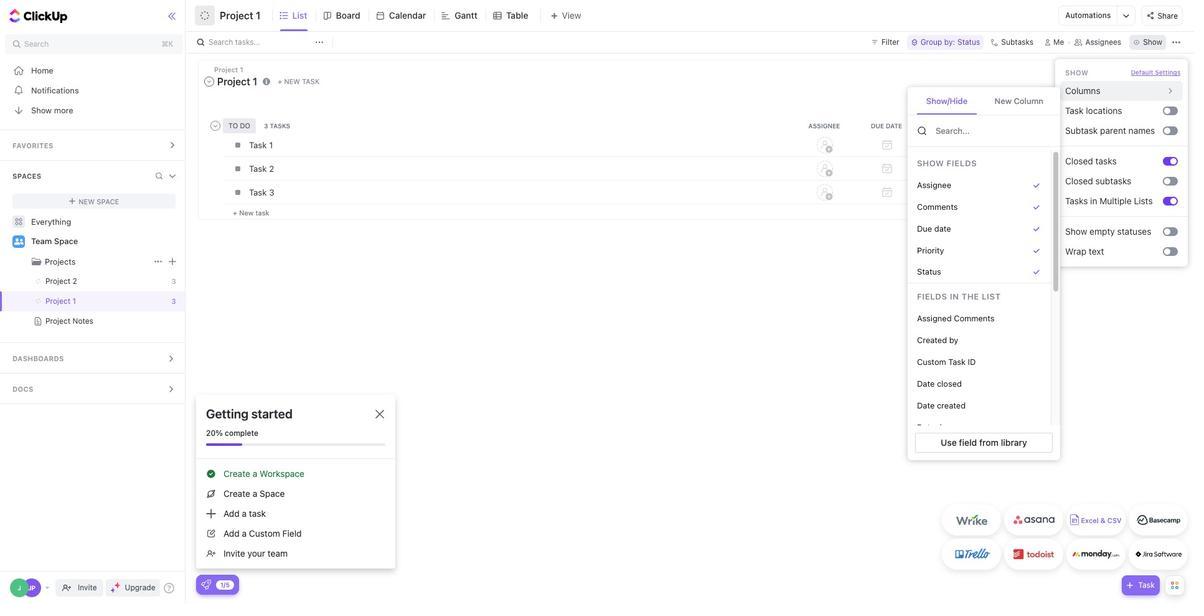 Task type: locate. For each thing, give the bounding box(es) containing it.
⌘k
[[162, 39, 173, 49]]

board link
[[336, 0, 365, 31]]

new column button
[[987, 88, 1051, 115]]

+ new task right 'list info' "icon"
[[278, 77, 320, 85]]

date closed
[[917, 378, 962, 388]]

add a custom field
[[224, 528, 302, 539]]

comments up by
[[954, 313, 995, 323]]

2 create from the top
[[224, 488, 250, 499]]

date
[[935, 223, 951, 233]]

tasks in multiple lists button
[[1061, 191, 1164, 211]]

subtask parent names
[[1066, 125, 1155, 136]]

upgrade
[[125, 583, 155, 592]]

favorites
[[12, 141, 53, 149]]

user friends image
[[14, 238, 23, 245]]

project for project notes link
[[45, 316, 70, 326]]

1 vertical spatial custom
[[249, 528, 280, 539]]

column
[[1014, 96, 1044, 106]]

1 vertical spatial add
[[224, 528, 240, 539]]

3 date from the top
[[917, 422, 935, 432]]

a up create a space
[[253, 468, 257, 479]]

statuses
[[1118, 226, 1152, 237]]

closed inside 'closed tasks' button
[[1066, 156, 1093, 166]]

closed up tasks
[[1066, 176, 1093, 186]]

project left notes
[[45, 316, 70, 326]]

1 horizontal spatial 2
[[269, 164, 274, 174]]

date
[[917, 378, 935, 388], [917, 400, 935, 410], [917, 422, 935, 432]]

space
[[97, 197, 119, 205], [54, 236, 78, 246], [260, 488, 285, 499]]

a down create a space
[[242, 508, 247, 519]]

closed tasks
[[1066, 156, 1117, 166]]

custom up your
[[249, 528, 280, 539]]

share
[[1158, 11, 1178, 20]]

search up home
[[24, 39, 49, 49]]

2 projects link from the left
[[45, 252, 151, 272]]

create up add a task on the left bottom of page
[[224, 488, 250, 499]]

‎task up ‎task 2 at the top left of the page
[[249, 140, 267, 150]]

search for search
[[24, 39, 49, 49]]

project 2
[[45, 277, 77, 286]]

invite left your
[[224, 548, 245, 559]]

closed
[[1141, 69, 1169, 77], [937, 378, 962, 388]]

1 horizontal spatial space
[[97, 197, 119, 205]]

task locations button
[[1061, 101, 1164, 121]]

2 for project 2
[[73, 277, 77, 286]]

2 vertical spatial 1
[[73, 296, 76, 306]]

everything
[[31, 216, 71, 226]]

search inside sidebar navigation
[[24, 39, 49, 49]]

1 create from the top
[[224, 468, 250, 479]]

+ new task down task 3
[[233, 208, 269, 217]]

2 up task 3
[[269, 164, 274, 174]]

1 vertical spatial +
[[233, 208, 237, 217]]

date for date closed
[[917, 378, 935, 388]]

‎task for ‎task 2
[[249, 164, 267, 174]]

create a space
[[224, 488, 285, 499]]

1 vertical spatial 1
[[269, 140, 273, 150]]

parent
[[1101, 125, 1127, 136]]

project 1 inside button
[[220, 10, 261, 21]]

project 1 down the project 2
[[45, 296, 76, 306]]

0 vertical spatial invite
[[224, 548, 245, 559]]

1 up search tasks... text box
[[256, 10, 261, 21]]

2 horizontal spatial 1
[[269, 140, 273, 150]]

20%
[[206, 428, 223, 438]]

add for add a task
[[224, 508, 240, 519]]

0 vertical spatial date
[[917, 378, 935, 388]]

show empty statuses button
[[1061, 222, 1164, 242]]

assignees button
[[1070, 35, 1127, 50]]

1 vertical spatial create
[[224, 488, 250, 499]]

1
[[256, 10, 261, 21], [269, 140, 273, 150], [73, 296, 76, 306]]

add down add a task on the left bottom of page
[[224, 528, 240, 539]]

dashboards
[[12, 354, 64, 362]]

1 vertical spatial ‎task
[[249, 164, 267, 174]]

a down add a task on the left bottom of page
[[242, 528, 247, 539]]

0 vertical spatial comments
[[917, 202, 958, 212]]

date up date created
[[917, 378, 935, 388]]

1/5
[[220, 581, 230, 588]]

date up date done
[[917, 400, 935, 410]]

new right 'list info' "icon"
[[284, 77, 300, 85]]

search left tasks...
[[209, 37, 233, 47]]

‎task down ‎task 1
[[249, 164, 267, 174]]

1 vertical spatial date
[[917, 400, 935, 410]]

&
[[1101, 517, 1106, 525]]

1 ‎task from the top
[[249, 140, 267, 150]]

0 vertical spatial space
[[97, 197, 119, 205]]

0 horizontal spatial closed
[[937, 378, 962, 388]]

project down the project 2
[[45, 296, 70, 306]]

new left column
[[995, 96, 1012, 106]]

invite inside sidebar navigation
[[78, 583, 97, 592]]

2 inside sidebar navigation
[[73, 277, 77, 286]]

0 vertical spatial +
[[278, 77, 282, 85]]

+ new task
[[278, 77, 320, 85], [233, 208, 269, 217]]

2 date from the top
[[917, 400, 935, 410]]

+
[[278, 77, 282, 85], [233, 208, 237, 217]]

0 vertical spatial add
[[224, 508, 240, 519]]

subtasks
[[1096, 176, 1132, 186]]

getting started
[[206, 407, 293, 421]]

invite left upgrade "link"
[[78, 583, 97, 592]]

lists
[[1134, 196, 1153, 206]]

wrap text
[[1066, 246, 1104, 257]]

show down the share 'button' at the top right of page
[[1143, 37, 1163, 47]]

calendar link
[[389, 0, 431, 31]]

2 vertical spatial task
[[249, 508, 266, 519]]

add
[[224, 508, 240, 519], [224, 528, 240, 539]]

show button
[[1130, 35, 1166, 50]]

automations button
[[1060, 6, 1117, 25]]

1 horizontal spatial search
[[209, 37, 233, 47]]

task right 'list info' "icon"
[[302, 77, 320, 85]]

task down task 3
[[256, 208, 269, 217]]

hide closed button
[[1111, 67, 1172, 79]]

excel
[[1081, 517, 1099, 525]]

2 vertical spatial 3
[[171, 297, 176, 305]]

project down projects
[[45, 277, 70, 286]]

show left the more
[[31, 105, 52, 115]]

show up columns
[[1066, 69, 1089, 77]]

0 horizontal spatial project 1
[[45, 296, 76, 306]]

1 add from the top
[[224, 508, 240, 519]]

1 inside button
[[256, 10, 261, 21]]

2 closed from the top
[[1066, 176, 1093, 186]]

custom down 'created'
[[917, 357, 946, 367]]

space up everything link
[[97, 197, 119, 205]]

2 add from the top
[[224, 528, 240, 539]]

create up create a space
[[224, 468, 250, 479]]

a
[[253, 468, 257, 479], [253, 488, 257, 499], [242, 508, 247, 519], [242, 528, 247, 539]]

gantt
[[455, 10, 478, 21]]

team space
[[31, 236, 78, 246]]

task down create a space
[[249, 508, 266, 519]]

home
[[31, 65, 53, 75]]

columns
[[1066, 85, 1101, 96]]

1 closed from the top
[[1066, 156, 1093, 166]]

created
[[937, 400, 966, 410]]

1 up ‎task 2 at the top left of the page
[[269, 140, 273, 150]]

custom
[[917, 357, 946, 367], [249, 528, 280, 539]]

0 horizontal spatial space
[[54, 236, 78, 246]]

0 horizontal spatial 1
[[73, 296, 76, 306]]

3 for project 2
[[172, 277, 176, 285]]

2 vertical spatial date
[[917, 422, 935, 432]]

‎task
[[249, 140, 267, 150], [249, 164, 267, 174]]

closed inside closed subtasks button
[[1066, 176, 1093, 186]]

new up everything link
[[79, 197, 95, 205]]

due
[[917, 223, 932, 233]]

tasks
[[1096, 156, 1117, 166]]

1 horizontal spatial + new task
[[278, 77, 320, 85]]

tab list
[[908, 87, 1061, 115]]

closed for closed subtasks
[[1066, 176, 1093, 186]]

2
[[269, 164, 274, 174], [73, 277, 77, 286]]

0 vertical spatial 1
[[256, 10, 261, 21]]

a down create a workspace
[[253, 488, 257, 499]]

create
[[224, 468, 250, 479], [224, 488, 250, 499]]

1 vertical spatial 3
[[172, 277, 176, 285]]

task inside button
[[1066, 105, 1084, 116]]

1 up project notes
[[73, 296, 76, 306]]

a for custom
[[242, 528, 247, 539]]

0 horizontal spatial invite
[[78, 583, 97, 592]]

add a task
[[224, 508, 266, 519]]

1 for ‎task 1 link
[[269, 140, 273, 150]]

invite for invite your team
[[224, 548, 245, 559]]

started
[[251, 407, 293, 421]]

1 vertical spatial invite
[[78, 583, 97, 592]]

1 vertical spatial project 1
[[45, 296, 76, 306]]

0 horizontal spatial search
[[24, 39, 49, 49]]

0 vertical spatial closed
[[1141, 69, 1169, 77]]

2 up the project 1 link
[[73, 277, 77, 286]]

1 horizontal spatial +
[[278, 77, 282, 85]]

multiple
[[1100, 196, 1132, 206]]

new
[[284, 77, 300, 85], [995, 96, 1012, 106], [79, 197, 95, 205], [239, 208, 254, 217]]

projects link up the project 2
[[1, 252, 151, 272]]

0 vertical spatial + new task
[[278, 77, 320, 85]]

your
[[248, 548, 265, 559]]

projects link down everything link
[[45, 252, 151, 272]]

0 vertical spatial ‎task
[[249, 140, 267, 150]]

1 vertical spatial closed
[[1066, 176, 1093, 186]]

space down create a workspace
[[260, 488, 285, 499]]

show empty statuses
[[1066, 226, 1152, 237]]

default settings
[[1131, 69, 1181, 76]]

0 vertical spatial create
[[224, 468, 250, 479]]

2 horizontal spatial space
[[260, 488, 285, 499]]

space up projects
[[54, 236, 78, 246]]

date left the done
[[917, 422, 935, 432]]

2 ‎task from the top
[[249, 164, 267, 174]]

closed subtasks button
[[1061, 171, 1164, 191]]

due date
[[917, 223, 951, 233]]

task for task
[[1139, 580, 1155, 590]]

search for search tasks...
[[209, 37, 233, 47]]

closed
[[1066, 156, 1093, 166], [1066, 176, 1093, 186]]

closed left tasks
[[1066, 156, 1093, 166]]

1 vertical spatial 2
[[73, 277, 77, 286]]

1 horizontal spatial 1
[[256, 10, 261, 21]]

1 vertical spatial + new task
[[233, 208, 269, 217]]

project 1 inside sidebar navigation
[[45, 296, 76, 306]]

1 vertical spatial space
[[54, 236, 78, 246]]

0 vertical spatial project 1
[[220, 10, 261, 21]]

1 horizontal spatial custom
[[917, 357, 946, 367]]

project up search tasks... on the top left
[[220, 10, 253, 21]]

assignee
[[917, 180, 952, 190]]

1 vertical spatial closed
[[937, 378, 962, 388]]

show more
[[31, 105, 73, 115]]

1 horizontal spatial closed
[[1141, 69, 1169, 77]]

table
[[506, 10, 528, 21]]

invite
[[224, 548, 245, 559], [78, 583, 97, 592]]

0 vertical spatial 2
[[269, 164, 274, 174]]

show up the wrap
[[1066, 226, 1088, 237]]

space for new space
[[97, 197, 119, 205]]

onboarding checklist button image
[[201, 580, 211, 590]]

1 date from the top
[[917, 378, 935, 388]]

comments down assignee
[[917, 202, 958, 212]]

1 inside sidebar navigation
[[73, 296, 76, 306]]

0 vertical spatial closed
[[1066, 156, 1093, 166]]

1 horizontal spatial project 1
[[220, 10, 261, 21]]

20% complete
[[206, 428, 258, 438]]

closed inside button
[[1141, 69, 1169, 77]]

0 horizontal spatial 2
[[73, 277, 77, 286]]

Search tasks... text field
[[209, 34, 312, 51]]

add down create a space
[[224, 508, 240, 519]]

notifications
[[31, 85, 79, 95]]

project 1 up search tasks... on the top left
[[220, 10, 261, 21]]

1 horizontal spatial invite
[[224, 548, 245, 559]]



Task type: describe. For each thing, give the bounding box(es) containing it.
notifications link
[[0, 80, 188, 100]]

date for date created
[[917, 400, 935, 410]]

hide
[[1123, 69, 1139, 77]]

create for create a workspace
[[224, 468, 250, 479]]

a for workspace
[[253, 468, 257, 479]]

‎task for ‎task 1
[[249, 140, 267, 150]]

‎task 1 link
[[246, 134, 791, 156]]

new column
[[995, 96, 1044, 106]]

list
[[292, 10, 307, 21]]

everything link
[[0, 212, 188, 232]]

create a workspace
[[224, 468, 305, 479]]

date done
[[917, 422, 956, 432]]

‎task 1
[[249, 140, 273, 150]]

assigned comments
[[917, 313, 995, 323]]

docs
[[12, 385, 34, 393]]

closed subtasks
[[1066, 176, 1132, 186]]

task for task 3
[[249, 187, 267, 197]]

date for date done
[[917, 422, 935, 432]]

project 2 link
[[0, 272, 163, 291]]

closed for closed tasks
[[1066, 156, 1093, 166]]

calendar
[[389, 10, 426, 21]]

tasks...
[[235, 37, 260, 47]]

team space link
[[31, 232, 177, 252]]

team
[[31, 236, 52, 246]]

upgrade link
[[106, 579, 160, 597]]

subtask parent names button
[[1061, 121, 1164, 141]]

assignees
[[1086, 37, 1122, 47]]

0 vertical spatial custom
[[917, 357, 946, 367]]

a for space
[[253, 488, 257, 499]]

me button
[[1040, 35, 1070, 50]]

priority
[[917, 245, 944, 255]]

notes
[[73, 316, 93, 326]]

show inside show empty statuses button
[[1066, 226, 1088, 237]]

closed for date closed
[[937, 378, 962, 388]]

complete
[[225, 428, 258, 438]]

tab list containing show/hide
[[908, 87, 1061, 115]]

empty
[[1090, 226, 1115, 237]]

project for project 2 link
[[45, 277, 70, 286]]

columns button
[[1061, 81, 1183, 101]]

default
[[1131, 69, 1154, 76]]

sidebar navigation
[[0, 0, 188, 604]]

from
[[980, 437, 999, 448]]

0 vertical spatial 3
[[269, 187, 274, 197]]

locations
[[1086, 105, 1123, 116]]

1 vertical spatial comments
[[954, 313, 995, 323]]

use field from library button
[[915, 433, 1053, 453]]

0 horizontal spatial +
[[233, 208, 237, 217]]

1 for project 1 button
[[256, 10, 261, 21]]

closed for hide closed
[[1141, 69, 1169, 77]]

custom task id
[[917, 357, 976, 367]]

Search field
[[935, 125, 1051, 136]]

list link
[[292, 0, 312, 31]]

a for task
[[242, 508, 247, 519]]

new space
[[79, 197, 119, 205]]

team
[[268, 548, 288, 559]]

by
[[950, 335, 959, 345]]

‎task 2
[[249, 164, 274, 174]]

close image
[[376, 410, 384, 418]]

done
[[937, 422, 956, 432]]

invite for invite
[[78, 583, 97, 592]]

2 for ‎task 2
[[269, 164, 274, 174]]

created by
[[917, 335, 959, 345]]

1 projects link from the left
[[1, 252, 151, 272]]

id
[[968, 357, 976, 367]]

create for create a space
[[224, 488, 250, 499]]

project 1 button
[[215, 2, 261, 29]]

csv
[[1108, 517, 1122, 525]]

1 vertical spatial task
[[256, 208, 269, 217]]

show inside show dropdown button
[[1143, 37, 1163, 47]]

excel & csv
[[1081, 517, 1122, 525]]

space for team space
[[54, 236, 78, 246]]

show inside sidebar navigation
[[31, 105, 52, 115]]

show/hide
[[927, 96, 968, 106]]

0 horizontal spatial + new task
[[233, 208, 269, 217]]

wrap
[[1066, 246, 1087, 257]]

board
[[336, 10, 360, 21]]

list info image
[[263, 78, 270, 85]]

3 for project 1
[[171, 297, 176, 305]]

use
[[941, 437, 957, 448]]

task for task locations
[[1066, 105, 1084, 116]]

status
[[917, 267, 942, 277]]

tasks
[[1066, 196, 1088, 206]]

me
[[1054, 37, 1065, 47]]

task locations
[[1066, 105, 1123, 116]]

in
[[1091, 196, 1098, 206]]

share button
[[1142, 6, 1183, 26]]

new down task 3
[[239, 208, 254, 217]]

more
[[54, 105, 73, 115]]

task 3
[[249, 187, 274, 197]]

new inside button
[[995, 96, 1012, 106]]

2 vertical spatial space
[[260, 488, 285, 499]]

created
[[917, 335, 947, 345]]

project inside button
[[220, 10, 253, 21]]

excel & csv link
[[1067, 504, 1126, 536]]

0 horizontal spatial custom
[[249, 528, 280, 539]]

project notes link
[[0, 311, 163, 331]]

add for add a custom field
[[224, 528, 240, 539]]

0 vertical spatial task
[[302, 77, 320, 85]]

project for the project 1 link
[[45, 296, 70, 306]]

onboarding checklist button element
[[201, 580, 211, 590]]

library
[[1001, 437, 1028, 448]]

table link
[[506, 0, 533, 31]]

home link
[[0, 60, 188, 80]]

projects
[[45, 257, 76, 267]]

assigned
[[917, 313, 952, 323]]

wrap text button
[[1061, 242, 1164, 262]]

date created
[[917, 400, 966, 410]]

project notes
[[45, 316, 93, 326]]

settings
[[1155, 69, 1181, 76]]

new inside sidebar navigation
[[79, 197, 95, 205]]

show/hide button
[[917, 88, 977, 115]]

field
[[959, 437, 977, 448]]

field
[[283, 528, 302, 539]]



Task type: vqa. For each thing, say whether or not it's contained in the screenshot.
the bottom the Make
no



